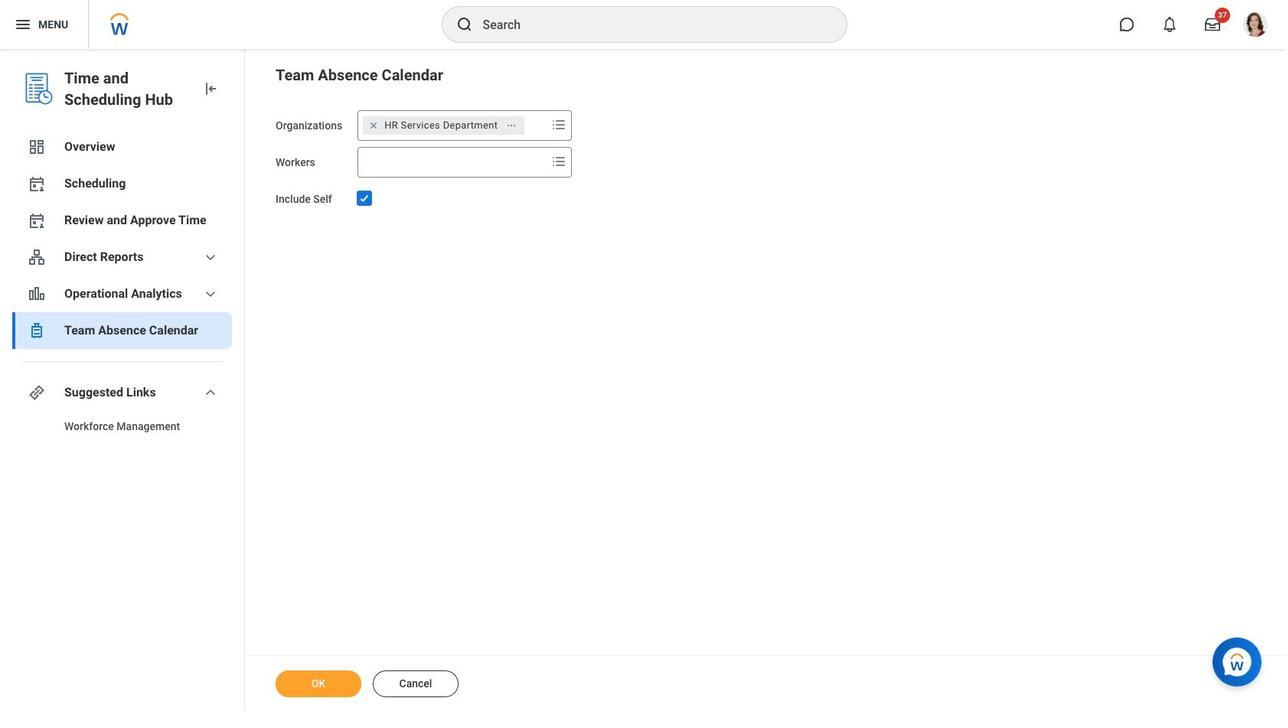 Task type: vqa. For each thing, say whether or not it's contained in the screenshot.
X Small image
yes



Task type: describe. For each thing, give the bounding box(es) containing it.
dashboard image
[[28, 138, 46, 156]]

task timeoff image
[[28, 322, 46, 340]]

calendar user solid image
[[28, 175, 46, 193]]

Search field
[[358, 149, 547, 176]]

prompts image
[[550, 116, 568, 134]]

notifications large image
[[1162, 17, 1177, 32]]

search image
[[455, 15, 474, 34]]

related actions image
[[506, 120, 517, 131]]

chart image
[[28, 285, 46, 303]]

chevron down small image for view team icon
[[201, 248, 220, 266]]

profile logan mcneil image
[[1243, 12, 1268, 40]]

hr services department, press delete to clear value. option
[[363, 116, 525, 135]]

prompts image
[[550, 152, 568, 171]]

calendar user solid image
[[28, 211, 46, 230]]

chevron down small image
[[201, 384, 220, 402]]

chevron down small image for 'chart' image
[[201, 285, 220, 303]]



Task type: locate. For each thing, give the bounding box(es) containing it.
Search Workday  search field
[[483, 8, 815, 41]]

view team image
[[28, 248, 46, 266]]

check small image
[[355, 189, 374, 207]]

0 vertical spatial chevron down small image
[[201, 248, 220, 266]]

2 chevron down small image from the top
[[201, 285, 220, 303]]

x small image
[[366, 118, 381, 133]]

1 chevron down small image from the top
[[201, 248, 220, 266]]

link image
[[28, 384, 46, 402]]

transformation import image
[[201, 80, 220, 98]]

chevron down small image
[[201, 248, 220, 266], [201, 285, 220, 303]]

inbox large image
[[1205, 17, 1220, 32]]

navigation pane region
[[0, 49, 245, 711]]

justify image
[[14, 15, 32, 34]]

time and scheduling hub element
[[64, 67, 189, 110]]

hr services department element
[[384, 119, 498, 132]]

1 vertical spatial chevron down small image
[[201, 285, 220, 303]]



